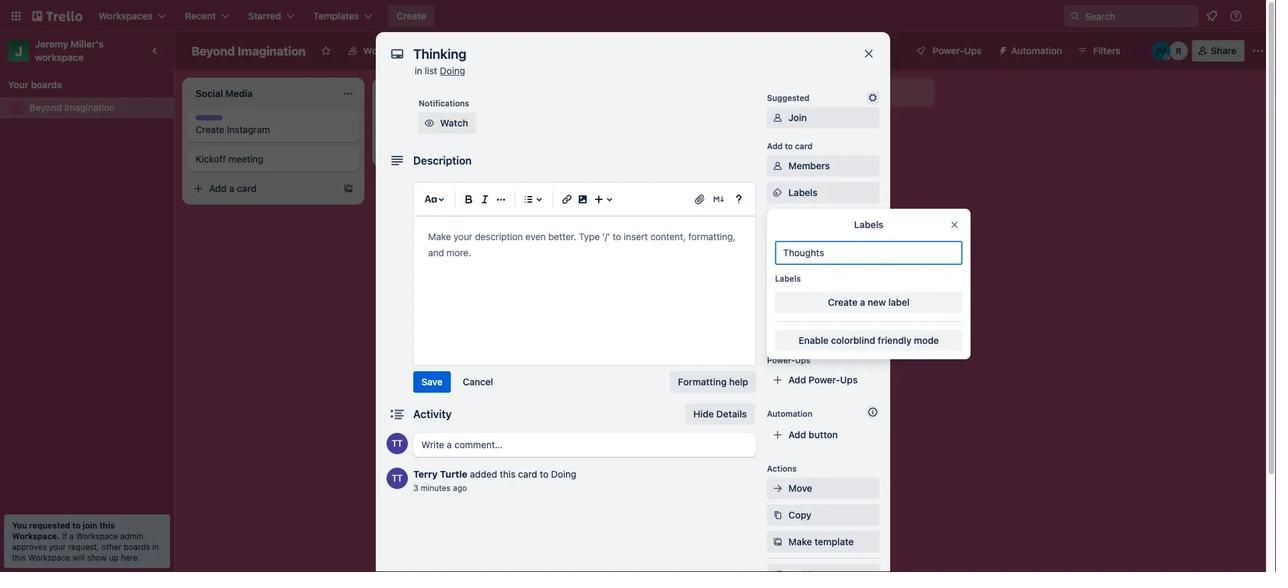 Task type: describe. For each thing, give the bounding box(es) containing it.
jeremy miller's workspace
[[35, 39, 106, 63]]

attach and insert link image
[[693, 193, 707, 206]]

custom fields
[[788, 321, 852, 332]]

sm image for make template
[[771, 536, 784, 549]]

minutes
[[421, 484, 451, 493]]

view markdown image
[[712, 193, 726, 206]]

italic ⌘i image
[[477, 192, 493, 208]]

checklist
[[788, 214, 830, 225]]

sm image inside checklist link
[[771, 213, 784, 226]]

1 horizontal spatial in
[[415, 65, 422, 76]]

share
[[1211, 45, 1237, 56]]

this inside terry turtle added this card to doing 3 minutes ago
[[500, 469, 516, 480]]

0 vertical spatial to
[[785, 141, 793, 151]]

board
[[477, 45, 503, 56]]

hide details
[[693, 409, 747, 420]]

sm image for move
[[771, 482, 784, 496]]

your boards
[[8, 79, 62, 90]]

jeremy miller (jeremymiller198) image
[[1152, 42, 1171, 60]]

make template
[[788, 537, 854, 548]]

details
[[716, 409, 747, 420]]

your
[[8, 79, 28, 90]]

watch
[[440, 118, 468, 129]]

sm image for automation
[[993, 40, 1011, 59]]

copy
[[788, 510, 811, 521]]

0 horizontal spatial automation
[[767, 409, 813, 419]]

sm image for cover
[[771, 293, 784, 307]]

new
[[868, 297, 886, 308]]

custom fields button
[[767, 320, 880, 334]]

card down watch button
[[427, 146, 447, 157]]

link image
[[559, 192, 575, 208]]

create instagram link
[[196, 123, 351, 137]]

0 vertical spatial add a card button
[[378, 141, 528, 162]]

close popover image
[[949, 220, 960, 230]]

text styles image
[[423, 192, 439, 208]]

join link
[[767, 107, 880, 129]]

request,
[[68, 543, 99, 552]]

create a new label
[[828, 297, 910, 308]]

create instagram
[[196, 124, 270, 135]]

3 minutes ago link
[[413, 484, 467, 493]]

imagination inside board name "text field"
[[238, 44, 306, 58]]

thinking link
[[386, 115, 541, 129]]

miller's
[[71, 39, 104, 50]]

hide details link
[[685, 404, 755, 425]]

labels link
[[767, 182, 880, 204]]

attachment button
[[767, 263, 880, 284]]

your
[[49, 543, 66, 552]]

other
[[102, 543, 122, 552]]

approves
[[12, 543, 47, 552]]

label
[[888, 297, 910, 308]]

1 horizontal spatial terry turtle (terryturtle) image
[[1135, 42, 1153, 60]]

attachment
[[788, 268, 840, 279]]

enable
[[799, 335, 829, 346]]

actions
[[767, 464, 797, 474]]

save
[[421, 377, 443, 388]]

cancel button
[[455, 372, 501, 393]]

boards inside your boards with 1 items element
[[31, 79, 62, 90]]

to inside you requested to join this workspace.
[[72, 521, 81, 531]]

colorblind
[[831, 335, 875, 346]]

create from template… image
[[343, 184, 354, 194]]

requested
[[29, 521, 70, 531]]

move
[[788, 483, 812, 494]]

cover link
[[767, 289, 880, 311]]

0 vertical spatial doing
[[440, 65, 465, 76]]

visible
[[415, 45, 444, 56]]

power-ups button
[[906, 40, 990, 62]]

kickoff
[[196, 154, 226, 165]]

here.
[[121, 553, 140, 563]]

Search field
[[1081, 6, 1198, 26]]

your boards with 1 items element
[[8, 77, 159, 93]]

button
[[809, 430, 838, 441]]

add a card for the top add a card button
[[399, 146, 447, 157]]

primary element
[[0, 0, 1276, 32]]

members
[[788, 160, 830, 171]]

0 horizontal spatial workspace
[[28, 553, 70, 563]]

Main content area, start typing to enter text. text field
[[428, 229, 742, 261]]

beyond imagination inside board name "text field"
[[192, 44, 306, 58]]

save button
[[413, 372, 451, 393]]

workspace inside button
[[363, 45, 413, 56]]

add a card for the bottommost add a card button
[[209, 183, 257, 194]]

will
[[72, 553, 85, 563]]

add down kickoff
[[209, 183, 227, 194]]

sm image for copy
[[771, 509, 784, 523]]

image image
[[575, 192, 591, 208]]

help
[[729, 377, 748, 388]]

you
[[12, 521, 27, 531]]

members link
[[767, 155, 880, 177]]

0 horizontal spatial terry turtle (terryturtle) image
[[387, 468, 408, 490]]

workspace visible
[[363, 45, 444, 56]]

a down thinking at the left top
[[419, 146, 425, 157]]

terry
[[413, 469, 438, 480]]

a inside if a workspace admin approves your request, other boards in this workspace will show up here.
[[69, 532, 74, 541]]

admin
[[120, 532, 143, 541]]

power-ups inside button
[[933, 45, 982, 56]]

share button
[[1192, 40, 1245, 62]]

automation inside button
[[1011, 45, 1062, 56]]

description
[[413, 154, 472, 167]]

0 horizontal spatial power-
[[767, 356, 795, 365]]

more formatting image
[[493, 192, 509, 208]]

1 horizontal spatial power-
[[809, 375, 840, 386]]

add to card
[[767, 141, 813, 151]]

if a workspace admin approves your request, other boards in this workspace will show up here.
[[12, 532, 159, 563]]

doing link
[[440, 65, 465, 76]]

kickoff meeting
[[196, 154, 263, 165]]

create for create
[[397, 10, 426, 21]]

lists image
[[521, 192, 537, 208]]

create for create a new label
[[828, 297, 858, 308]]

show menu image
[[1251, 44, 1265, 58]]

0 vertical spatial labels
[[788, 187, 818, 198]]

Write a comment text field
[[413, 433, 756, 458]]

open help dialog image
[[731, 192, 747, 208]]

this inside if a workspace admin approves your request, other boards in this workspace will show up here.
[[12, 553, 26, 563]]



Task type: locate. For each thing, give the bounding box(es) containing it.
boards right your
[[31, 79, 62, 90]]

0 horizontal spatial imagination
[[65, 102, 115, 113]]

to up members
[[785, 141, 793, 151]]

automation
[[1011, 45, 1062, 56], [767, 409, 813, 419]]

in down 'visible'
[[415, 65, 422, 76]]

1 vertical spatial add a card
[[209, 183, 257, 194]]

fields
[[825, 321, 852, 332]]

boards inside if a workspace admin approves your request, other boards in this workspace will show up here.
[[124, 543, 150, 552]]

add a card down kickoff meeting
[[209, 183, 257, 194]]

sm image left checklist
[[771, 213, 784, 226]]

up
[[109, 553, 119, 563]]

sm image inside make template link
[[771, 536, 784, 549]]

0 horizontal spatial to
[[72, 521, 81, 531]]

create up kickoff
[[196, 124, 224, 135]]

sm image right power-ups button
[[993, 40, 1011, 59]]

1 vertical spatial beyond
[[29, 102, 62, 113]]

2 horizontal spatial ups
[[964, 45, 982, 56]]

r button
[[1169, 42, 1188, 60]]

2 horizontal spatial to
[[785, 141, 793, 151]]

back to home image
[[32, 5, 82, 27]]

2 vertical spatial to
[[72, 521, 81, 531]]

1 vertical spatial labels
[[854, 219, 884, 230]]

add a card
[[399, 146, 447, 157], [209, 183, 257, 194]]

card inside terry turtle added this card to doing 3 minutes ago
[[518, 469, 537, 480]]

0 horizontal spatial list
[[425, 65, 437, 76]]

0 horizontal spatial doing
[[440, 65, 465, 76]]

ago
[[453, 484, 467, 493]]

added
[[470, 469, 497, 480]]

1 vertical spatial workspace
[[76, 532, 118, 541]]

power- inside button
[[933, 45, 964, 56]]

sm image left 'join'
[[771, 111, 784, 125]]

beyond
[[192, 44, 235, 58], [29, 102, 62, 113]]

to inside terry turtle added this card to doing 3 minutes ago
[[540, 469, 549, 480]]

0 horizontal spatial terry turtle (terryturtle) image
[[387, 433, 408, 455]]

move link
[[767, 478, 880, 500]]

2 horizontal spatial this
[[500, 469, 516, 480]]

terry turtle added this card to doing 3 minutes ago
[[413, 469, 576, 493]]

show
[[87, 553, 107, 563]]

1 vertical spatial add a card button
[[188, 178, 338, 200]]

you requested to join this workspace.
[[12, 521, 115, 541]]

add a card button down the watch
[[378, 141, 528, 162]]

terry turtle (terryturtle) image left r
[[1135, 42, 1153, 60]]

boards
[[31, 79, 62, 90], [124, 543, 150, 552]]

board link
[[454, 40, 511, 62]]

1 vertical spatial ups
[[795, 356, 811, 365]]

workspace down your
[[28, 553, 70, 563]]

customize views image
[[518, 44, 531, 58]]

cover
[[788, 294, 814, 305]]

make
[[788, 537, 812, 548]]

workspace.
[[12, 532, 60, 541]]

card right 'added'
[[518, 469, 537, 480]]

0 horizontal spatial in
[[152, 543, 159, 552]]

terry turtle (terryturtle) image left 3
[[387, 468, 408, 490]]

friendly
[[878, 335, 912, 346]]

0 horizontal spatial ups
[[795, 356, 811, 365]]

in list doing
[[415, 65, 465, 76]]

1 horizontal spatial list
[[834, 87, 847, 98]]

imagination left star or unstar board image
[[238, 44, 306, 58]]

0 vertical spatial list
[[425, 65, 437, 76]]

workspace visible button
[[339, 40, 452, 62]]

this right 'added'
[[500, 469, 516, 480]]

1 horizontal spatial terry turtle (terryturtle) image
[[1252, 8, 1268, 24]]

formatting
[[678, 377, 727, 388]]

card up members
[[795, 141, 813, 151]]

Board name text field
[[185, 40, 312, 62]]

sm image inside the members link
[[771, 159, 784, 173]]

sm image
[[993, 40, 1011, 59], [771, 159, 784, 173], [771, 509, 784, 523], [771, 569, 784, 573]]

2 vertical spatial ups
[[840, 375, 858, 386]]

labels up checklist
[[788, 187, 818, 198]]

0 vertical spatial in
[[415, 65, 422, 76]]

join
[[788, 112, 807, 123]]

card down meeting
[[237, 183, 257, 194]]

0 horizontal spatial beyond imagination
[[29, 102, 115, 113]]

sm image inside 'automation' button
[[993, 40, 1011, 59]]

sm image left copy
[[771, 509, 784, 523]]

create up workspace visible
[[397, 10, 426, 21]]

sm image for suggested
[[866, 91, 880, 105]]

sm image for members
[[771, 159, 784, 173]]

a inside button
[[860, 297, 865, 308]]

1 vertical spatial to
[[540, 469, 549, 480]]

add power-ups link
[[767, 370, 880, 391]]

0 vertical spatial power-
[[933, 45, 964, 56]]

1 vertical spatial in
[[152, 543, 159, 552]]

add a card button
[[378, 141, 528, 162], [188, 178, 338, 200]]

add
[[777, 87, 795, 98], [767, 141, 783, 151], [399, 146, 417, 157], [209, 183, 227, 194], [788, 375, 806, 386], [788, 430, 806, 441]]

this right join
[[99, 521, 115, 531]]

notifications
[[419, 98, 469, 108]]

search image
[[1070, 11, 1081, 21]]

0 horizontal spatial add a card button
[[188, 178, 338, 200]]

create a new label button
[[775, 292, 963, 314]]

a right if
[[69, 532, 74, 541]]

sm image
[[866, 91, 880, 105], [771, 111, 784, 125], [423, 117, 436, 130], [771, 186, 784, 200], [771, 213, 784, 226], [771, 293, 784, 307], [771, 482, 784, 496], [771, 536, 784, 549]]

rubyanndersson (rubyanndersson) image
[[1169, 42, 1188, 60]]

1 horizontal spatial beyond imagination
[[192, 44, 306, 58]]

workspace
[[363, 45, 413, 56], [76, 532, 118, 541], [28, 553, 70, 563]]

add down suggested
[[767, 141, 783, 151]]

1 horizontal spatial add a card button
[[378, 141, 528, 162]]

2 vertical spatial labels
[[775, 274, 801, 283]]

dates button
[[767, 236, 880, 257]]

j
[[15, 43, 23, 59]]

doing inside terry turtle added this card to doing 3 minutes ago
[[551, 469, 576, 480]]

0 vertical spatial ups
[[964, 45, 982, 56]]

instagram
[[227, 124, 270, 135]]

0 horizontal spatial beyond
[[29, 102, 62, 113]]

sm image inside the copy link
[[771, 509, 784, 523]]

1 horizontal spatial to
[[540, 469, 549, 480]]

sm image inside join link
[[771, 111, 784, 125]]

create
[[397, 10, 426, 21], [196, 124, 224, 135], [828, 297, 858, 308]]

0 horizontal spatial add a card
[[209, 183, 257, 194]]

0 horizontal spatial boards
[[31, 79, 62, 90]]

1 horizontal spatial power-ups
[[933, 45, 982, 56]]

to left join
[[72, 521, 81, 531]]

if
[[62, 532, 67, 541]]

list inside button
[[834, 87, 847, 98]]

formatting help
[[678, 377, 748, 388]]

1 vertical spatial beyond imagination
[[29, 102, 115, 113]]

0 horizontal spatial create
[[196, 124, 224, 135]]

a left new
[[860, 297, 865, 308]]

jeremy
[[35, 39, 68, 50]]

checklist link
[[767, 209, 880, 230]]

1 horizontal spatial ups
[[840, 375, 858, 386]]

add button
[[788, 430, 838, 441]]

sm image for watch
[[423, 117, 436, 130]]

ups inside button
[[964, 45, 982, 56]]

in inside if a workspace admin approves your request, other boards in this workspace will show up here.
[[152, 543, 159, 552]]

2 horizontal spatial workspace
[[363, 45, 413, 56]]

1 vertical spatial terry turtle (terryturtle) image
[[387, 468, 408, 490]]

list right another
[[834, 87, 847, 98]]

terry turtle (terryturtle) image
[[1252, 8, 1268, 24], [387, 433, 408, 455]]

make template link
[[767, 532, 880, 553]]

Search labels… text field
[[775, 241, 963, 265]]

this down approves
[[12, 553, 26, 563]]

a
[[419, 146, 425, 157], [229, 183, 234, 194], [860, 297, 865, 308], [69, 532, 74, 541]]

doing down 'visible'
[[440, 65, 465, 76]]

1 vertical spatial terry turtle (terryturtle) image
[[387, 433, 408, 455]]

ups down 'enable'
[[795, 356, 811, 365]]

0 vertical spatial automation
[[1011, 45, 1062, 56]]

in right other
[[152, 543, 159, 552]]

1 horizontal spatial create
[[397, 10, 426, 21]]

1 vertical spatial power-
[[767, 356, 795, 365]]

turtle
[[440, 469, 467, 480]]

sm image inside "cover" 'link'
[[771, 293, 784, 307]]

2 vertical spatial create
[[828, 297, 858, 308]]

sm image down make template link
[[771, 569, 784, 573]]

open information menu image
[[1229, 9, 1243, 23]]

add inside button
[[777, 87, 795, 98]]

0 vertical spatial this
[[500, 469, 516, 480]]

create button
[[389, 5, 434, 27]]

1 vertical spatial boards
[[124, 543, 150, 552]]

automation up add button
[[767, 409, 813, 419]]

1 horizontal spatial boards
[[124, 543, 150, 552]]

template
[[815, 537, 854, 548]]

1 horizontal spatial this
[[99, 521, 115, 531]]

list
[[425, 65, 437, 76], [834, 87, 847, 98]]

1 horizontal spatial automation
[[1011, 45, 1062, 56]]

editor toolbar toolbar
[[420, 189, 750, 210]]

1 vertical spatial list
[[834, 87, 847, 98]]

cancel
[[463, 377, 493, 388]]

add another list
[[777, 87, 847, 98]]

0 vertical spatial imagination
[[238, 44, 306, 58]]

add down thinking at the left top
[[399, 146, 417, 157]]

0 vertical spatial power-ups
[[933, 45, 982, 56]]

0 horizontal spatial power-ups
[[767, 356, 811, 365]]

labels
[[788, 187, 818, 198], [854, 219, 884, 230], [775, 274, 801, 283]]

add down 'enable'
[[788, 375, 806, 386]]

ups down colorblind
[[840, 375, 858, 386]]

beyond inside board name "text field"
[[192, 44, 235, 58]]

sm image down actions
[[771, 482, 784, 496]]

0 vertical spatial beyond imagination
[[192, 44, 306, 58]]

0 vertical spatial terry turtle (terryturtle) image
[[1135, 42, 1153, 60]]

create for create instagram
[[196, 124, 224, 135]]

thinking
[[386, 116, 423, 127]]

3
[[413, 484, 418, 493]]

to down write a comment text field
[[540, 469, 549, 480]]

1 horizontal spatial doing
[[551, 469, 576, 480]]

imagination down your boards with 1 items element
[[65, 102, 115, 113]]

custom
[[788, 321, 823, 332]]

1 vertical spatial this
[[99, 521, 115, 531]]

watch button
[[419, 113, 476, 134]]

suggested
[[767, 93, 810, 102]]

1 vertical spatial power-ups
[[767, 356, 811, 365]]

r
[[1176, 46, 1182, 56]]

enable colorblind friendly mode
[[799, 335, 939, 346]]

sm image left cover
[[771, 293, 784, 307]]

0 vertical spatial create
[[397, 10, 426, 21]]

kickoff meeting link
[[196, 153, 351, 166]]

sm image inside labels link
[[771, 186, 784, 200]]

mode
[[914, 335, 939, 346]]

sm image for labels
[[771, 186, 784, 200]]

meeting
[[228, 154, 263, 165]]

filters button
[[1073, 40, 1125, 62]]

labels up search labels… text box
[[854, 219, 884, 230]]

sm image down add to card
[[771, 159, 784, 173]]

to
[[785, 141, 793, 151], [540, 469, 549, 480], [72, 521, 81, 531]]

0 vertical spatial workspace
[[363, 45, 413, 56]]

sm image inside move link
[[771, 482, 784, 496]]

list down 'visible'
[[425, 65, 437, 76]]

sm image up join link
[[866, 91, 880, 105]]

bold ⌘b image
[[461, 192, 477, 208]]

add left button
[[788, 430, 806, 441]]

terry turtle (terryturtle) image
[[1135, 42, 1153, 60], [387, 468, 408, 490]]

1 horizontal spatial imagination
[[238, 44, 306, 58]]

labels up cover
[[775, 274, 801, 283]]

2 vertical spatial power-
[[809, 375, 840, 386]]

1 vertical spatial create
[[196, 124, 224, 135]]

add a card button down kickoff meeting link
[[188, 178, 338, 200]]

1 horizontal spatial beyond
[[192, 44, 235, 58]]

0 vertical spatial beyond
[[192, 44, 235, 58]]

1 vertical spatial doing
[[551, 469, 576, 480]]

add button button
[[767, 425, 880, 446]]

copy link
[[767, 505, 880, 527]]

automation button
[[993, 40, 1070, 62]]

doing
[[440, 65, 465, 76], [551, 469, 576, 480]]

2 vertical spatial workspace
[[28, 553, 70, 563]]

power-ups
[[933, 45, 982, 56], [767, 356, 811, 365]]

add power-ups
[[788, 375, 858, 386]]

a down kickoff meeting
[[229, 183, 234, 194]]

create inside primary element
[[397, 10, 426, 21]]

this inside you requested to join this workspace.
[[99, 521, 115, 531]]

None text field
[[407, 42, 849, 66]]

2 horizontal spatial create
[[828, 297, 858, 308]]

add a card down thinking at the left top
[[399, 146, 447, 157]]

add another list button
[[753, 78, 935, 107]]

formatting help link
[[670, 372, 756, 393]]

automation left filters button
[[1011, 45, 1062, 56]]

ups left 'automation' button
[[964, 45, 982, 56]]

doing down write a comment text field
[[551, 469, 576, 480]]

1 vertical spatial automation
[[767, 409, 813, 419]]

0 vertical spatial boards
[[31, 79, 62, 90]]

sm image left the watch
[[423, 117, 436, 130]]

workspace down join
[[76, 532, 118, 541]]

enable colorblind friendly mode button
[[775, 330, 963, 352]]

create inside 'link'
[[196, 124, 224, 135]]

2 horizontal spatial power-
[[933, 45, 964, 56]]

star or unstar board image
[[320, 46, 331, 56]]

1 horizontal spatial workspace
[[76, 532, 118, 541]]

sm image for join
[[771, 111, 784, 125]]

activity
[[413, 408, 452, 421]]

0 vertical spatial terry turtle (terryturtle) image
[[1252, 8, 1268, 24]]

1 horizontal spatial add a card
[[399, 146, 447, 157]]

sm image inside watch button
[[423, 117, 436, 130]]

sm image right open help dialog icon
[[771, 186, 784, 200]]

dates
[[788, 241, 814, 252]]

0 notifications image
[[1204, 8, 1220, 24]]

create up fields
[[828, 297, 858, 308]]

0 horizontal spatial this
[[12, 553, 26, 563]]

sm image left make
[[771, 536, 784, 549]]

boards down admin
[[124, 543, 150, 552]]

1 vertical spatial imagination
[[65, 102, 115, 113]]

ups
[[964, 45, 982, 56], [795, 356, 811, 365], [840, 375, 858, 386]]

add up 'join'
[[777, 87, 795, 98]]

workspace left 'visible'
[[363, 45, 413, 56]]

2 vertical spatial this
[[12, 553, 26, 563]]

0 vertical spatial add a card
[[399, 146, 447, 157]]



Task type: vqa. For each thing, say whether or not it's contained in the screenshot.
sm icon inside the Move link
yes



